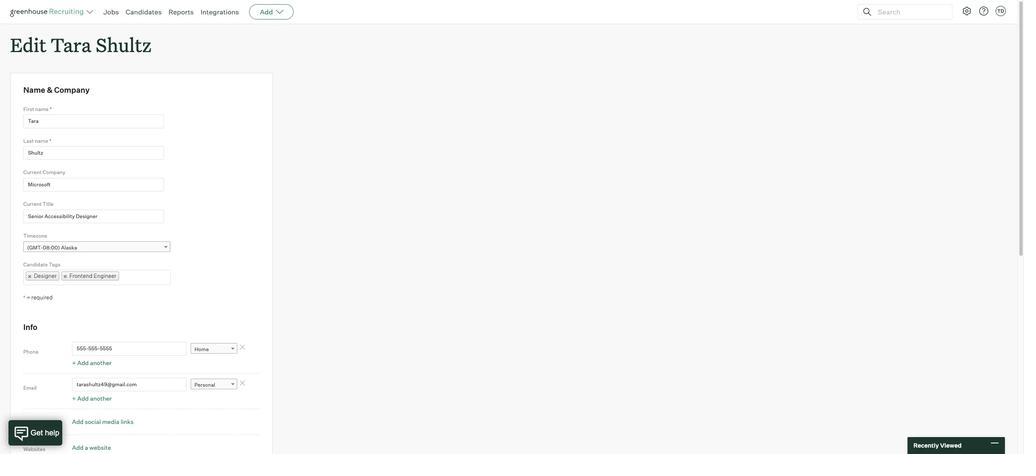 Task type: locate. For each thing, give the bounding box(es) containing it.
+ for phone
[[72, 359, 76, 367]]

0 vertical spatial *
[[50, 106, 52, 112]]

2 + add another link from the top
[[72, 395, 112, 402]]

name
[[35, 106, 49, 112], [35, 138, 48, 144]]

+ add another link for email
[[72, 395, 112, 402]]

add social media links
[[72, 418, 134, 426]]

td button
[[996, 6, 1006, 16]]

timezone
[[23, 233, 47, 239]]

2 another from the top
[[90, 395, 112, 402]]

edit
[[10, 32, 47, 57]]

reports
[[169, 8, 194, 16]]

0 vertical spatial current
[[23, 169, 41, 176]]

current left title
[[23, 201, 41, 207]]

* right last
[[49, 138, 51, 144]]

0 vertical spatial name
[[35, 106, 49, 112]]

add
[[260, 8, 273, 16], [77, 359, 89, 367], [77, 395, 89, 402], [72, 418, 84, 426], [72, 444, 84, 452]]

another for phone
[[90, 359, 112, 367]]

+ add another for phone
[[72, 359, 112, 367]]

1 + add another from the top
[[72, 359, 112, 367]]

1 vertical spatial *
[[49, 138, 51, 144]]

*
[[50, 106, 52, 112], [49, 138, 51, 144], [23, 295, 25, 301]]

media left links
[[102, 418, 119, 426]]

0 vertical spatial another
[[90, 359, 112, 367]]

None text field
[[23, 146, 164, 160], [23, 178, 164, 192], [72, 342, 187, 356], [72, 378, 187, 392], [23, 146, 164, 160], [23, 178, 164, 192], [72, 342, 187, 356], [72, 378, 187, 392]]

* down &
[[50, 106, 52, 112]]

name & company
[[23, 85, 90, 95]]

recently viewed
[[914, 442, 962, 449]]

None text field
[[23, 115, 164, 128], [23, 210, 164, 224], [119, 271, 127, 285], [23, 115, 164, 128], [23, 210, 164, 224], [119, 271, 127, 285]]

1 + from the top
[[72, 359, 76, 367]]

0 vertical spatial + add another
[[72, 359, 112, 367]]

current down last
[[23, 169, 41, 176]]

1 vertical spatial + add another link
[[72, 395, 112, 402]]

name right first on the left of page
[[35, 106, 49, 112]]

2 + add another from the top
[[72, 395, 112, 402]]

add for add a website
[[72, 444, 84, 452]]

social media
[[23, 421, 54, 427]]

a
[[85, 444, 88, 452]]

engineer
[[94, 273, 116, 279]]

1 vertical spatial another
[[90, 395, 112, 402]]

media right social
[[39, 421, 54, 427]]

first
[[23, 106, 34, 112]]

0 vertical spatial + add another link
[[72, 359, 112, 367]]

1 vertical spatial current
[[23, 201, 41, 207]]

company up title
[[43, 169, 65, 176]]

media
[[102, 418, 119, 426], [39, 421, 54, 427]]

add social media links link
[[72, 418, 134, 426]]

name right last
[[35, 138, 48, 144]]

1 vertical spatial + add another
[[72, 395, 112, 402]]

1 vertical spatial name
[[35, 138, 48, 144]]

social
[[23, 421, 38, 427]]

0 vertical spatial +
[[72, 359, 76, 367]]

viewed
[[941, 442, 962, 449]]

* for last name *
[[49, 138, 51, 144]]

1 current from the top
[[23, 169, 41, 176]]

another
[[90, 359, 112, 367], [90, 395, 112, 402]]

tags
[[49, 261, 60, 268]]

2 vertical spatial *
[[23, 295, 25, 301]]

current
[[23, 169, 41, 176], [23, 201, 41, 207]]

configure image
[[962, 6, 973, 16]]

+ add another link for phone
[[72, 359, 112, 367]]

home
[[195, 346, 209, 353]]

last name *
[[23, 138, 51, 144]]

(gmt-08:00) alaska link
[[23, 242, 170, 254]]

+ add another
[[72, 359, 112, 367], [72, 395, 112, 402]]

* left the =
[[23, 295, 25, 301]]

add inside 'popup button'
[[260, 8, 273, 16]]

+
[[72, 359, 76, 367], [72, 395, 76, 402]]

phone
[[23, 349, 38, 355]]

current title
[[23, 201, 54, 207]]

1 vertical spatial +
[[72, 395, 76, 402]]

* = required
[[23, 294, 53, 301]]

another for email
[[90, 395, 112, 402]]

company right &
[[54, 85, 90, 95]]

title
[[43, 201, 54, 207]]

+ add another link
[[72, 359, 112, 367], [72, 395, 112, 402]]

1 + add another link from the top
[[72, 359, 112, 367]]

1 vertical spatial company
[[43, 169, 65, 176]]

shultz
[[96, 32, 152, 57]]

links
[[121, 418, 134, 426]]

social
[[85, 418, 101, 426]]

required
[[31, 294, 53, 301]]

frontend
[[69, 273, 93, 279]]

company
[[54, 85, 90, 95], [43, 169, 65, 176]]

website
[[89, 444, 111, 452]]

candidates link
[[126, 8, 162, 16]]

2 + from the top
[[72, 395, 76, 402]]

td button
[[995, 4, 1008, 18]]

+ for email
[[72, 395, 76, 402]]

1 another from the top
[[90, 359, 112, 367]]

alaska
[[61, 245, 77, 251]]

Search text field
[[876, 6, 945, 18]]

frontend engineer
[[69, 273, 116, 279]]

2 current from the top
[[23, 201, 41, 207]]



Task type: describe. For each thing, give the bounding box(es) containing it.
reports link
[[169, 8, 194, 16]]

recently
[[914, 442, 939, 449]]

websites
[[23, 446, 45, 453]]

name for last
[[35, 138, 48, 144]]

candidates
[[126, 8, 162, 16]]

* inside * = required
[[23, 295, 25, 301]]

add button
[[249, 4, 294, 20]]

td
[[998, 8, 1005, 14]]

add for add social media links
[[72, 418, 84, 426]]

name for first
[[35, 106, 49, 112]]

email
[[23, 385, 37, 391]]

(gmt-
[[27, 245, 43, 251]]

0 horizontal spatial media
[[39, 421, 54, 427]]

0 vertical spatial company
[[54, 85, 90, 95]]

name
[[23, 85, 45, 95]]

personal link
[[191, 379, 237, 391]]

tara
[[51, 32, 91, 57]]

(gmt-08:00) alaska
[[27, 245, 77, 251]]

current for current title
[[23, 201, 41, 207]]

home link
[[191, 343, 237, 356]]

integrations link
[[201, 8, 239, 16]]

08:00)
[[43, 245, 60, 251]]

=
[[27, 294, 30, 301]]

current company
[[23, 169, 65, 176]]

add for add
[[260, 8, 273, 16]]

last
[[23, 138, 34, 144]]

candidate tags
[[23, 261, 60, 268]]

add a website link
[[72, 444, 111, 452]]

current for current company
[[23, 169, 41, 176]]

designer
[[34, 273, 57, 279]]

integrations
[[201, 8, 239, 16]]

edit tara shultz
[[10, 32, 152, 57]]

first name *
[[23, 106, 52, 112]]

personal
[[195, 382, 215, 388]]

add a website
[[72, 444, 111, 452]]

&
[[47, 85, 53, 95]]

jobs
[[103, 8, 119, 16]]

jobs link
[[103, 8, 119, 16]]

candidate
[[23, 261, 48, 268]]

1 horizontal spatial media
[[102, 418, 119, 426]]

* for first name *
[[50, 106, 52, 112]]

+ add another for email
[[72, 395, 112, 402]]

greenhouse recruiting image
[[10, 7, 86, 17]]

info
[[23, 323, 37, 332]]



Task type: vqa. For each thing, say whether or not it's contained in the screenshot.
...
no



